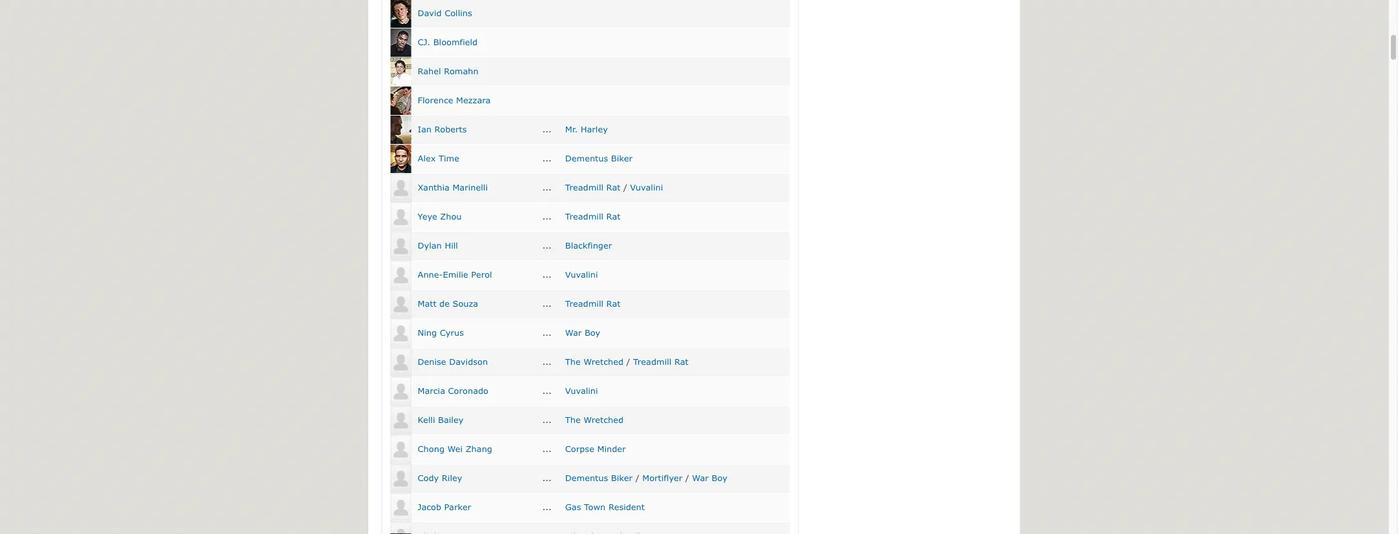Task type: vqa. For each thing, say whether or not it's contained in the screenshot.


Task type: locate. For each thing, give the bounding box(es) containing it.
1 vertical spatial war boy link
[[693, 473, 728, 483]]

1 ... from the top
[[543, 124, 552, 134]]

0 vertical spatial wretched
[[584, 357, 624, 367]]

cj. bloomfield
[[418, 37, 478, 47]]

dementus down mr. harley link
[[565, 153, 608, 163]]

5 ... from the top
[[543, 240, 552, 250]]

rat
[[607, 182, 621, 192], [607, 211, 621, 221], [607, 299, 621, 309], [675, 357, 689, 367]]

vuvalini
[[630, 182, 663, 192], [565, 269, 598, 279], [565, 386, 598, 396]]

vuvalini down dementus biker
[[630, 182, 663, 192]]

the up corpse
[[565, 415, 581, 425]]

coronado
[[448, 386, 489, 396]]

david
[[418, 8, 442, 18]]

1 vertical spatial dementus
[[565, 473, 608, 483]]

dementus
[[565, 153, 608, 163], [565, 473, 608, 483]]

town
[[584, 502, 606, 512]]

2 dementus from the top
[[565, 473, 608, 483]]

1 vertical spatial treadmill rat
[[565, 299, 621, 309]]

zhou
[[440, 211, 462, 221]]

3 ... from the top
[[543, 182, 552, 192]]

0 horizontal spatial war
[[565, 328, 582, 338]]

vuvalini up the wretched
[[565, 386, 598, 396]]

2 wretched from the top
[[584, 415, 624, 425]]

0 vertical spatial dementus
[[565, 153, 608, 163]]

shakriya tarinyawat image
[[391, 523, 411, 535]]

treadmill rat up war boy
[[565, 299, 621, 309]]

10 ... from the top
[[543, 386, 552, 396]]

0 vertical spatial vuvalini link
[[630, 182, 663, 192]]

1 horizontal spatial boy
[[712, 473, 728, 483]]

boy up the wretched / treadmill rat
[[585, 328, 601, 338]]

vuvalini link for anne-emilie perol
[[565, 269, 598, 279]]

0 vertical spatial treadmill rat
[[565, 211, 621, 221]]

kelli
[[418, 415, 435, 425]]

chong wei zhang
[[418, 444, 493, 454]]

2 vertical spatial vuvalini link
[[565, 386, 598, 396]]

war boy link right mortiflyer link at the bottom left of page
[[693, 473, 728, 483]]

2 ... from the top
[[543, 153, 552, 163]]

mortiflyer link
[[643, 473, 683, 483]]

1 biker from the top
[[611, 153, 633, 163]]

... for kelli bailey
[[543, 415, 552, 425]]

gas town resident
[[565, 502, 645, 512]]

dementus biker link
[[565, 153, 633, 163], [565, 473, 633, 483]]

the
[[565, 357, 581, 367], [565, 415, 581, 425]]

11 ... from the top
[[543, 415, 552, 425]]

treadmill rat up blackfinger at the left top
[[565, 211, 621, 221]]

matt de souza image
[[391, 290, 411, 319]]

matt de souza
[[418, 299, 478, 309]]

vuvalini link down dementus biker
[[630, 182, 663, 192]]

chong wei zhang link
[[418, 444, 493, 454]]

ning cyrus image
[[391, 319, 411, 348]]

1 wretched from the top
[[584, 357, 624, 367]]

2 vertical spatial vuvalini
[[565, 386, 598, 396]]

collins
[[445, 8, 472, 18]]

1 vertical spatial biker
[[611, 473, 633, 483]]

9 ... from the top
[[543, 357, 552, 367]]

marcia coronado link
[[418, 386, 489, 396]]

/ for rat
[[624, 182, 628, 192]]

rahel romahn
[[418, 66, 479, 76]]

biker for dementus biker
[[611, 153, 633, 163]]

boy right mortiflyer link at the bottom left of page
[[712, 473, 728, 483]]

war boy link
[[565, 328, 601, 338], [693, 473, 728, 483]]

cody riley
[[418, 473, 462, 483]]

treadmill rat for yeye zhou
[[565, 211, 621, 221]]

mortiflyer
[[643, 473, 683, 483]]

ian
[[418, 124, 432, 134]]

the down war boy
[[565, 357, 581, 367]]

4 ... from the top
[[543, 211, 552, 221]]

vuvalini link up the wretched
[[565, 386, 598, 396]]

roberts
[[435, 124, 467, 134]]

chong wei zhang image
[[391, 436, 411, 464]]

the wretched link up corpse minder
[[565, 415, 624, 425]]

1 the from the top
[[565, 357, 581, 367]]

dylan hill
[[418, 240, 458, 250]]

alex time image
[[391, 145, 411, 173]]

2 treadmill rat from the top
[[565, 299, 621, 309]]

alex
[[418, 153, 436, 163]]

... for denise davidson
[[543, 357, 552, 367]]

anne-emilie perol link
[[418, 269, 492, 279]]

0 vertical spatial dementus biker link
[[565, 153, 633, 163]]

... for xanthia marinelli
[[543, 182, 552, 192]]

1 vertical spatial vuvalini link
[[565, 269, 598, 279]]

6 ... from the top
[[543, 269, 552, 279]]

2 the from the top
[[565, 415, 581, 425]]

13 ... from the top
[[543, 473, 552, 483]]

/
[[624, 182, 628, 192], [627, 357, 631, 367], [636, 473, 640, 483], [686, 473, 690, 483]]

cj. bloomfield link
[[418, 37, 478, 47]]

dementus biker link down harley
[[565, 153, 633, 163]]

gas town resident link
[[565, 502, 645, 512]]

denise davidson
[[418, 357, 488, 367]]

1 treadmill rat from the top
[[565, 211, 621, 221]]

7 ... from the top
[[543, 299, 552, 309]]

1 the wretched link from the top
[[565, 357, 624, 367]]

1 horizontal spatial war
[[693, 473, 709, 483]]

the wretched link
[[565, 357, 624, 367], [565, 415, 624, 425]]

vuvalini down blackfinger link
[[565, 269, 598, 279]]

1 dementus from the top
[[565, 153, 608, 163]]

dylan hill image
[[391, 232, 411, 260]]

david collins image
[[391, 0, 411, 28]]

boy
[[585, 328, 601, 338], [712, 473, 728, 483]]

mr. harley link
[[565, 124, 608, 134]]

dementus for dementus biker
[[565, 153, 608, 163]]

0 vertical spatial biker
[[611, 153, 633, 163]]

kelli bailey link
[[418, 415, 464, 425]]

rahel romahn link
[[418, 66, 479, 76]]

0 horizontal spatial war boy link
[[565, 328, 601, 338]]

the wretched
[[565, 415, 624, 425]]

war boy link up the wretched / treadmill rat
[[565, 328, 601, 338]]

yeye zhou
[[418, 211, 462, 221]]

david collins
[[418, 8, 472, 18]]

blackfinger
[[565, 240, 612, 250]]

wretched
[[584, 357, 624, 367], [584, 415, 624, 425]]

...
[[543, 124, 552, 134], [543, 153, 552, 163], [543, 182, 552, 192], [543, 211, 552, 221], [543, 240, 552, 250], [543, 269, 552, 279], [543, 299, 552, 309], [543, 328, 552, 338], [543, 357, 552, 367], [543, 386, 552, 396], [543, 415, 552, 425], [543, 444, 552, 454], [543, 473, 552, 483], [543, 502, 552, 512]]

dementus biker link down corpse minder link
[[565, 473, 633, 483]]

dementus down corpse
[[565, 473, 608, 483]]

0 vertical spatial the
[[565, 357, 581, 367]]

14 ... from the top
[[543, 502, 552, 512]]

... for matt de souza
[[543, 299, 552, 309]]

1 vertical spatial dementus biker link
[[565, 473, 633, 483]]

8 ... from the top
[[543, 328, 552, 338]]

hill
[[445, 240, 458, 250]]

wretched up minder
[[584, 415, 624, 425]]

biker
[[611, 153, 633, 163], [611, 473, 633, 483]]

2 biker from the top
[[611, 473, 633, 483]]

yeye zhou image
[[391, 203, 411, 231]]

cody
[[418, 473, 439, 483]]

cyrus
[[440, 328, 464, 338]]

1 vertical spatial war
[[693, 473, 709, 483]]

1 vertical spatial wretched
[[584, 415, 624, 425]]

marcia coronado image
[[391, 377, 411, 406]]

vuvalini link
[[630, 182, 663, 192], [565, 269, 598, 279], [565, 386, 598, 396]]

time
[[439, 153, 460, 163]]

romahn
[[444, 66, 479, 76]]

biker up resident
[[611, 473, 633, 483]]

harley
[[581, 124, 608, 134]]

1 vertical spatial vuvalini
[[565, 269, 598, 279]]

treadmill
[[565, 182, 604, 192], [565, 211, 604, 221], [565, 299, 604, 309], [634, 357, 672, 367]]

treadmill rat
[[565, 211, 621, 221], [565, 299, 621, 309]]

... for alex time
[[543, 153, 552, 163]]

the wretched link down war boy
[[565, 357, 624, 367]]

biker for dementus biker / mortiflyer / war boy
[[611, 473, 633, 483]]

david collins link
[[418, 8, 472, 18]]

1 vertical spatial boy
[[712, 473, 728, 483]]

jacob
[[418, 502, 441, 512]]

0 vertical spatial boy
[[585, 328, 601, 338]]

/ for biker
[[636, 473, 640, 483]]

war
[[565, 328, 582, 338], [693, 473, 709, 483]]

war up the wretched / treadmill rat
[[565, 328, 582, 338]]

florence mezzara
[[418, 95, 491, 105]]

treadmill rat link
[[565, 182, 621, 192], [565, 211, 621, 221], [565, 299, 621, 309], [634, 357, 689, 367]]

wretched down war boy
[[584, 357, 624, 367]]

war right mortiflyer link at the bottom left of page
[[693, 473, 709, 483]]

wretched for the wretched
[[584, 415, 624, 425]]

1 vertical spatial the wretched link
[[565, 415, 624, 425]]

1 vertical spatial the
[[565, 415, 581, 425]]

0 vertical spatial vuvalini
[[630, 182, 663, 192]]

vuvalini link down blackfinger link
[[565, 269, 598, 279]]

alex time link
[[418, 153, 460, 163]]

... for yeye zhou
[[543, 211, 552, 221]]

dementus biker / mortiflyer / war boy
[[565, 473, 728, 483]]

dementus for dementus biker / mortiflyer / war boy
[[565, 473, 608, 483]]

war boy
[[565, 328, 601, 338]]

12 ... from the top
[[543, 444, 552, 454]]

biker up treadmill rat / vuvalini
[[611, 153, 633, 163]]

0 vertical spatial the wretched link
[[565, 357, 624, 367]]



Task type: describe. For each thing, give the bounding box(es) containing it.
souza
[[453, 299, 478, 309]]

xanthia marinelli image
[[391, 174, 411, 202]]

parker
[[444, 502, 471, 512]]

cody riley image
[[391, 465, 411, 493]]

florence mezzara image
[[391, 86, 411, 115]]

emilie
[[443, 269, 469, 279]]

anne-emilie perol
[[418, 269, 492, 279]]

dylan
[[418, 240, 442, 250]]

rahel romahn image
[[391, 57, 411, 86]]

ian roberts image
[[391, 116, 411, 144]]

vuvalini link for marcia coronado
[[565, 386, 598, 396]]

marinelli
[[453, 182, 488, 192]]

ning
[[418, 328, 437, 338]]

yeye zhou link
[[418, 211, 462, 221]]

... for cody riley
[[543, 473, 552, 483]]

the for the wretched
[[565, 415, 581, 425]]

gas
[[565, 502, 581, 512]]

perol
[[471, 269, 492, 279]]

treadmill rat for matt de souza
[[565, 299, 621, 309]]

riley
[[442, 473, 462, 483]]

denise davidson image
[[391, 348, 411, 377]]

... for chong wei zhang
[[543, 444, 552, 454]]

... for dylan hill
[[543, 240, 552, 250]]

... for ning cyrus
[[543, 328, 552, 338]]

denise davidson link
[[418, 357, 488, 367]]

chong
[[418, 444, 445, 454]]

dylan hill link
[[418, 240, 458, 250]]

cody riley link
[[418, 473, 462, 483]]

davidson
[[449, 357, 488, 367]]

ning cyrus link
[[418, 328, 464, 338]]

corpse
[[565, 444, 595, 454]]

/ for wretched
[[627, 357, 631, 367]]

cj. bloomfield image
[[391, 28, 411, 57]]

ian roberts link
[[418, 124, 467, 134]]

2 the wretched link from the top
[[565, 415, 624, 425]]

2 dementus biker link from the top
[[565, 473, 633, 483]]

1 dementus biker link from the top
[[565, 153, 633, 163]]

mezzara
[[456, 95, 491, 105]]

the wretched / treadmill rat
[[565, 357, 689, 367]]

jacob parker image
[[391, 494, 411, 522]]

corpse minder link
[[565, 444, 626, 454]]

matt de souza link
[[418, 299, 478, 309]]

florence mezzara link
[[418, 95, 491, 105]]

0 vertical spatial war
[[565, 328, 582, 338]]

ian roberts
[[418, 124, 467, 134]]

kelli bailey
[[418, 415, 464, 425]]

matt
[[418, 299, 437, 309]]

... for jacob parker
[[543, 502, 552, 512]]

mr.
[[565, 124, 578, 134]]

wretched for the wretched / treadmill rat
[[584, 357, 624, 367]]

marcia coronado
[[418, 386, 489, 396]]

treadmill rat / vuvalini
[[565, 182, 663, 192]]

vuvalini for anne-emilie perol
[[565, 269, 598, 279]]

denise
[[418, 357, 446, 367]]

corpse minder
[[565, 444, 626, 454]]

1 horizontal spatial war boy link
[[693, 473, 728, 483]]

0 vertical spatial war boy link
[[565, 328, 601, 338]]

rahel
[[418, 66, 441, 76]]

jacob parker
[[418, 502, 471, 512]]

blackfinger link
[[565, 240, 612, 250]]

de
[[440, 299, 450, 309]]

xanthia
[[418, 182, 450, 192]]

ning cyrus
[[418, 328, 464, 338]]

xanthia marinelli
[[418, 182, 488, 192]]

wei
[[448, 444, 463, 454]]

marcia
[[418, 386, 445, 396]]

kelli bailey image
[[391, 406, 411, 435]]

bloomfield
[[434, 37, 478, 47]]

resident
[[609, 502, 645, 512]]

florence
[[418, 95, 453, 105]]

mr. harley
[[565, 124, 608, 134]]

alex time
[[418, 153, 460, 163]]

anne-emilie perol image
[[391, 261, 411, 289]]

bailey
[[438, 415, 464, 425]]

... for anne-emilie perol
[[543, 269, 552, 279]]

0 horizontal spatial boy
[[585, 328, 601, 338]]

yeye
[[418, 211, 437, 221]]

the for the wretched / treadmill rat
[[565, 357, 581, 367]]

zhang
[[466, 444, 493, 454]]

anne-
[[418, 269, 443, 279]]

xanthia marinelli link
[[418, 182, 488, 192]]

dementus biker
[[565, 153, 633, 163]]

minder
[[598, 444, 626, 454]]

... for ian roberts
[[543, 124, 552, 134]]

vuvalini for marcia coronado
[[565, 386, 598, 396]]

... for marcia coronado
[[543, 386, 552, 396]]

cj.
[[418, 37, 431, 47]]

jacob parker link
[[418, 502, 471, 512]]



